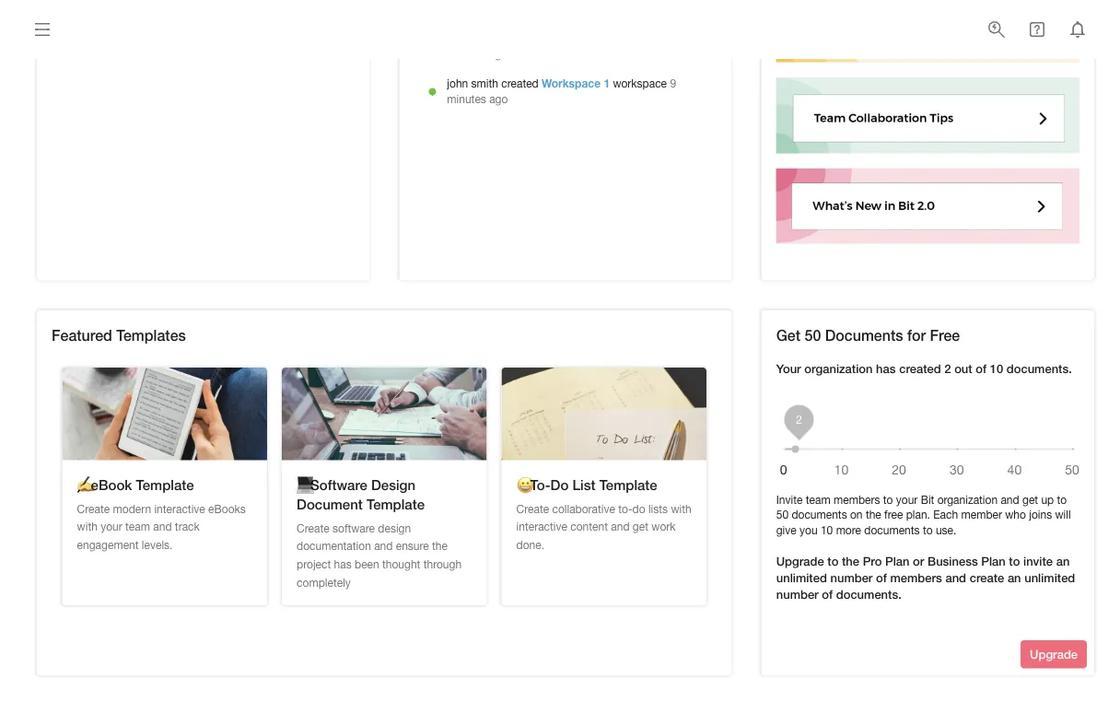 Task type: vqa. For each thing, say whether or not it's contained in the screenshot.
Business
yes



Task type: locate. For each thing, give the bounding box(es) containing it.
2 horizontal spatial create
[[516, 502, 549, 515]]

1 9 minutes ago from the top
[[447, 31, 703, 60]]

with
[[671, 502, 692, 515], [77, 520, 98, 533]]

10 right you
[[821, 524, 833, 537]]

1 horizontal spatial with
[[671, 502, 692, 515]]

an right the create on the right bottom of the page
[[1008, 571, 1021, 585]]

1 horizontal spatial create
[[297, 521, 330, 534]]

organization
[[805, 361, 873, 376], [938, 493, 998, 506]]

you
[[800, 524, 818, 537]]

0 vertical spatial organization
[[805, 361, 873, 376]]

2 horizontal spatial template
[[599, 476, 658, 493]]

50
[[805, 326, 821, 344], [776, 508, 789, 521]]

an right invite
[[1056, 554, 1070, 568]]

create
[[77, 502, 110, 515], [516, 502, 549, 515], [297, 521, 330, 534]]

0 horizontal spatial the
[[432, 539, 448, 552]]

modern
[[113, 502, 151, 515]]

1 horizontal spatial interactive
[[516, 520, 567, 533]]

number down pro on the bottom right
[[830, 571, 873, 585]]

plan left "or"
[[885, 554, 910, 568]]

your inside invite team members to your bit organization and get up to 50 documents on the free plan. each member who joins will give you 10 more documents to use.
[[896, 493, 918, 506]]

💻software
[[297, 476, 367, 493]]

upgrade button
[[1021, 640, 1087, 669]]

0 horizontal spatial plan
[[885, 554, 910, 568]]

0 vertical spatial created
[[501, 77, 539, 90]]

10 right out
[[990, 361, 1003, 376]]

ago
[[489, 47, 508, 60], [489, 92, 508, 105]]

2 vertical spatial of
[[822, 588, 833, 602]]

1 ago from the top
[[489, 47, 508, 60]]

ebooks
[[208, 502, 246, 515]]

create modern interactive ebooks with your team and track engagement levels.
[[77, 502, 246, 551]]

1 minutes from the top
[[447, 47, 486, 60]]

to right up
[[1057, 493, 1067, 506]]

unlimited
[[776, 571, 827, 585], [1025, 571, 1075, 585]]

your up plan.
[[896, 493, 918, 506]]

get 50 documents for free
[[776, 326, 960, 344]]

design
[[371, 476, 416, 493]]

0 horizontal spatial an
[[1008, 571, 1021, 585]]

0 horizontal spatial of
[[822, 588, 833, 602]]

0 vertical spatial ago
[[489, 47, 508, 60]]

give
[[776, 524, 797, 537]]

members up on
[[834, 493, 880, 506]]

number down give
[[776, 588, 819, 602]]

0 horizontal spatial with
[[77, 520, 98, 533]]

1 vertical spatial documents.
[[836, 588, 902, 602]]

50 up give
[[776, 508, 789, 521]]

minutes up john
[[447, 47, 486, 60]]

0 horizontal spatial your
[[101, 520, 122, 533]]

0 vertical spatial members
[[834, 493, 880, 506]]

0 horizontal spatial team
[[125, 520, 150, 533]]

1 vertical spatial created
[[899, 361, 941, 376]]

documents. down pro on the bottom right
[[836, 588, 902, 602]]

upgrade inside button
[[1030, 647, 1078, 661]]

create down 😀to-
[[516, 502, 549, 515]]

1 horizontal spatial organization
[[938, 493, 998, 506]]

✍️ebook
[[77, 476, 132, 493]]

1 vertical spatial 50
[[776, 508, 789, 521]]

0 horizontal spatial create
[[77, 502, 110, 515]]

documents up you
[[792, 508, 847, 521]]

organization up member on the bottom right
[[938, 493, 998, 506]]

1 horizontal spatial number
[[830, 571, 873, 585]]

1 horizontal spatial upgrade
[[1030, 647, 1078, 661]]

and up who
[[1001, 493, 1020, 506]]

create down ✍️ebook on the bottom of the page
[[77, 502, 110, 515]]

2 plan from the left
[[981, 554, 1006, 568]]

1 vertical spatial of
[[876, 571, 887, 585]]

upgrade to the pro plan or business plan to invite an unlimited number of members and create an unlimited number of documents.
[[776, 554, 1075, 602]]

members
[[834, 493, 880, 506], [890, 571, 942, 585]]

0 vertical spatial team
[[806, 493, 831, 506]]

1 vertical spatial an
[[1008, 571, 1021, 585]]

0 vertical spatial the
[[866, 508, 881, 521]]

has down get 50 documents for free
[[876, 361, 896, 376]]

create inside create software design documentation and ensure the project has been thought through completely
[[297, 521, 330, 534]]

1 horizontal spatial template
[[367, 495, 425, 512]]

ago down the smith
[[489, 92, 508, 105]]

has down documentation
[[334, 558, 352, 570]]

documents. right out
[[1007, 361, 1072, 376]]

1 vertical spatial get
[[633, 520, 649, 533]]

1 vertical spatial upgrade
[[1030, 647, 1078, 661]]

interactive inside create collaborative to-do lists with interactive content and get work done.
[[516, 520, 567, 533]]

1 horizontal spatial unlimited
[[1025, 571, 1075, 585]]

invite
[[776, 493, 803, 506]]

create inside create modern interactive ebooks with your team and track engagement levels.
[[77, 502, 110, 515]]

to down more
[[828, 554, 839, 568]]

minutes down john
[[447, 92, 486, 105]]

to-
[[618, 502, 633, 515]]

team down modern
[[125, 520, 150, 533]]

1 horizontal spatial plan
[[981, 554, 1006, 568]]

get down the do
[[633, 520, 649, 533]]

unlimited down invite
[[1025, 571, 1075, 585]]

your
[[896, 493, 918, 506], [101, 520, 122, 533]]

1 vertical spatial ago
[[489, 92, 508, 105]]

0 vertical spatial get
[[1023, 493, 1038, 506]]

the left pro on the bottom right
[[842, 554, 860, 568]]

0 vertical spatial 10
[[990, 361, 1003, 376]]

interactive up done.
[[516, 520, 567, 533]]

get inside invite team members to your bit organization and get up to 50 documents on the free plan. each member who joins will give you 10 more documents to use.
[[1023, 493, 1038, 506]]

the right on
[[866, 508, 881, 521]]

and
[[1001, 493, 1020, 506], [153, 520, 172, 533], [611, 520, 630, 533], [374, 539, 393, 552], [946, 571, 966, 585]]

1 vertical spatial the
[[432, 539, 448, 552]]

created left the 2
[[899, 361, 941, 376]]

1 vertical spatial team
[[125, 520, 150, 533]]

1 horizontal spatial the
[[842, 554, 860, 568]]

ago up the smith
[[489, 47, 508, 60]]

with inside create collaborative to-do lists with interactive content and get work done.
[[671, 502, 692, 515]]

and down design
[[374, 539, 393, 552]]

9 minutes ago
[[447, 31, 703, 60], [447, 77, 676, 105]]

1 vertical spatial 9 minutes ago
[[447, 77, 676, 105]]

1 vertical spatial your
[[101, 520, 122, 533]]

0 horizontal spatial number
[[776, 588, 819, 602]]

0 vertical spatial with
[[671, 502, 692, 515]]

unlimited down you
[[776, 571, 827, 585]]

1 vertical spatial documents
[[864, 524, 920, 537]]

create inside create collaborative to-do lists with interactive content and get work done.
[[516, 502, 549, 515]]

organization down documents
[[805, 361, 873, 376]]

document
[[297, 495, 363, 512]]

get left up
[[1023, 493, 1038, 506]]

template inside 💻software design document template
[[367, 495, 425, 512]]

0 horizontal spatial documents.
[[836, 588, 902, 602]]

team right invite
[[806, 493, 831, 506]]

lists
[[649, 502, 668, 515]]

the up "through"
[[432, 539, 448, 552]]

2 vertical spatial the
[[842, 554, 860, 568]]

1 horizontal spatial documents.
[[1007, 361, 1072, 376]]

1 vertical spatial 10
[[821, 524, 833, 537]]

with up engagement
[[77, 520, 98, 533]]

1 vertical spatial has
[[334, 558, 352, 570]]

0 vertical spatial an
[[1056, 554, 1070, 568]]

created
[[501, 77, 539, 90], [899, 361, 941, 376]]

1 vertical spatial interactive
[[516, 520, 567, 533]]

to
[[883, 493, 893, 506], [1057, 493, 1067, 506], [923, 524, 933, 537], [828, 554, 839, 568], [1009, 554, 1020, 568]]

bit
[[921, 493, 934, 506]]

0 horizontal spatial has
[[334, 558, 352, 570]]

1 vertical spatial number
[[776, 588, 819, 602]]

template for 💻software design document template
[[367, 495, 425, 512]]

done.
[[516, 538, 545, 551]]

1 vertical spatial organization
[[938, 493, 998, 506]]

0 vertical spatial upgrade
[[776, 554, 824, 568]]

1 horizontal spatial your
[[896, 493, 918, 506]]

interactive
[[154, 502, 205, 515], [516, 520, 567, 533]]

interactive up the "track"
[[154, 502, 205, 515]]

out
[[955, 361, 973, 376]]

0 vertical spatial 50
[[805, 326, 821, 344]]

get
[[1023, 493, 1038, 506], [633, 520, 649, 533]]

or
[[913, 554, 924, 568]]

of
[[976, 361, 987, 376], [876, 571, 887, 585], [822, 588, 833, 602]]

0 vertical spatial interactive
[[154, 502, 205, 515]]

1 vertical spatial with
[[77, 520, 98, 533]]

0 vertical spatial 9 minutes ago
[[447, 31, 703, 60]]

minutes
[[447, 47, 486, 60], [447, 92, 486, 105]]

who
[[1005, 508, 1026, 521]]

template up modern
[[136, 476, 194, 493]]

the
[[866, 508, 881, 521], [432, 539, 448, 552], [842, 554, 860, 568]]

list
[[573, 476, 596, 493]]

upgrade
[[776, 554, 824, 568], [1030, 647, 1078, 661]]

project
[[297, 558, 331, 570]]

free
[[885, 508, 903, 521]]

create collaborative to-do lists with interactive content and get work done.
[[516, 502, 692, 551]]

created right the smith
[[501, 77, 539, 90]]

plan
[[885, 554, 910, 568], [981, 554, 1006, 568]]

0 vertical spatial documents
[[792, 508, 847, 521]]

on
[[850, 508, 863, 521]]

0 horizontal spatial 10
[[821, 524, 833, 537]]

with right lists
[[671, 502, 692, 515]]

team
[[806, 493, 831, 506], [125, 520, 150, 533]]

invite
[[1024, 554, 1053, 568]]

1 horizontal spatial team
[[806, 493, 831, 506]]

1 horizontal spatial has
[[876, 361, 896, 376]]

free
[[930, 326, 960, 344]]

9
[[697, 31, 703, 44], [670, 77, 676, 90]]

1 horizontal spatial an
[[1056, 554, 1070, 568]]

do
[[551, 476, 569, 493]]

workspace
[[542, 77, 601, 90]]

😀to-do list template
[[516, 476, 658, 493]]

and inside upgrade to the pro plan or business plan to invite an unlimited number of members and create an unlimited number of documents.
[[946, 571, 966, 585]]

2 horizontal spatial the
[[866, 508, 881, 521]]

50 right get
[[805, 326, 821, 344]]

2 horizontal spatial of
[[976, 361, 987, 376]]

1 horizontal spatial members
[[890, 571, 942, 585]]

documents down free
[[864, 524, 920, 537]]

up
[[1041, 493, 1054, 506]]

track
[[175, 520, 200, 533]]

✍️ebook template image
[[62, 368, 267, 460]]

ensure
[[396, 539, 429, 552]]

and inside invite team members to your bit organization and get up to 50 documents on the free plan. each member who joins will give you 10 more documents to use.
[[1001, 493, 1020, 506]]

0 vertical spatial documents.
[[1007, 361, 1072, 376]]

business
[[928, 554, 978, 568]]

members inside invite team members to your bit organization and get up to 50 documents on the free plan. each member who joins will give you 10 more documents to use.
[[834, 493, 880, 506]]

create up documentation
[[297, 521, 330, 534]]

template
[[136, 476, 194, 493], [599, 476, 658, 493], [367, 495, 425, 512]]

0 horizontal spatial unlimited
[[776, 571, 827, 585]]

pro
[[863, 554, 882, 568]]

0 horizontal spatial upgrade
[[776, 554, 824, 568]]

thought
[[382, 558, 420, 570]]

0 horizontal spatial template
[[136, 476, 194, 493]]

1 horizontal spatial 9
[[697, 31, 703, 44]]

members down "or"
[[890, 571, 942, 585]]

and up levels.
[[153, 520, 172, 533]]

0 vertical spatial minutes
[[447, 47, 486, 60]]

0 horizontal spatial get
[[633, 520, 649, 533]]

✍️ebook template
[[77, 476, 194, 493]]

1 vertical spatial minutes
[[447, 92, 486, 105]]

1 vertical spatial members
[[890, 571, 942, 585]]

0 horizontal spatial interactive
[[154, 502, 205, 515]]

the inside create software design documentation and ensure the project has been thought through completely
[[432, 539, 448, 552]]

your inside create modern interactive ebooks with your team and track engagement levels.
[[101, 520, 122, 533]]

and inside create modern interactive ebooks with your team and track engagement levels.
[[153, 520, 172, 533]]

and down business on the bottom right of the page
[[946, 571, 966, 585]]

1 horizontal spatial get
[[1023, 493, 1038, 506]]

upgrade inside upgrade to the pro plan or business plan to invite an unlimited number of members and create an unlimited number of documents.
[[776, 554, 824, 568]]

0 horizontal spatial 9
[[670, 77, 676, 90]]

featured
[[52, 326, 112, 344]]

and down to-
[[611, 520, 630, 533]]

0 horizontal spatial 50
[[776, 508, 789, 521]]

0 horizontal spatial created
[[501, 77, 539, 90]]

0 horizontal spatial organization
[[805, 361, 873, 376]]

0 horizontal spatial documents
[[792, 508, 847, 521]]

your up engagement
[[101, 520, 122, 533]]

through
[[424, 558, 462, 570]]

documents.
[[1007, 361, 1072, 376], [836, 588, 902, 602]]

1 horizontal spatial created
[[899, 361, 941, 376]]

50 inside invite team members to your bit organization and get up to 50 documents on the free plan. each member who joins will give you 10 more documents to use.
[[776, 508, 789, 521]]

1 vertical spatial 9
[[670, 77, 676, 90]]

engagement
[[77, 538, 139, 551]]

😀to-
[[516, 476, 551, 493]]

plan up the create on the right bottom of the page
[[981, 554, 1006, 568]]

😀to-do list template image
[[502, 368, 707, 460]]

workspace
[[613, 77, 667, 90]]

template up to-
[[599, 476, 658, 493]]

0 vertical spatial your
[[896, 493, 918, 506]]

2 unlimited from the left
[[1025, 571, 1075, 585]]

1 plan from the left
[[885, 554, 910, 568]]

number
[[830, 571, 873, 585], [776, 588, 819, 602]]

template down 'design'
[[367, 495, 425, 512]]

0 horizontal spatial members
[[834, 493, 880, 506]]

documents
[[792, 508, 847, 521], [864, 524, 920, 537]]

create for 😀to-do list template
[[516, 502, 549, 515]]

team inside create modern interactive ebooks with your team and track engagement levels.
[[125, 520, 150, 533]]

the inside invite team members to your bit organization and get up to 50 documents on the free plan. each member who joins will give you 10 more documents to use.
[[866, 508, 881, 521]]



Task type: describe. For each thing, give the bounding box(es) containing it.
1 horizontal spatial documents
[[864, 524, 920, 537]]

use.
[[936, 524, 957, 537]]

get
[[776, 326, 801, 344]]

your organization has created 2 out of 10 documents.
[[776, 361, 1072, 376]]

interactive inside create modern interactive ebooks with your team and track engagement levels.
[[154, 502, 205, 515]]

joins
[[1029, 508, 1052, 521]]

to left invite
[[1009, 554, 1020, 568]]

members inside upgrade to the pro plan or business plan to invite an unlimited number of members and create an unlimited number of documents.
[[890, 571, 942, 585]]

john smith created workspace 1 workspace
[[447, 77, 667, 90]]

create
[[970, 571, 1004, 585]]

your
[[776, 361, 801, 376]]

0 vertical spatial number
[[830, 571, 873, 585]]

levels.
[[142, 538, 173, 551]]

the inside upgrade to the pro plan or business plan to invite an unlimited number of members and create an unlimited number of documents.
[[842, 554, 860, 568]]

member
[[961, 508, 1002, 521]]

design
[[378, 521, 411, 534]]

team inside invite team members to your bit organization and get up to 50 documents on the free plan. each member who joins will give you 10 more documents to use.
[[806, 493, 831, 506]]

1
[[604, 77, 610, 90]]

documents
[[825, 326, 903, 344]]

💻software design document template image
[[282, 368, 487, 460]]

to up free
[[883, 493, 893, 506]]

documents. inside upgrade to the pro plan or business plan to invite an unlimited number of members and create an unlimited number of documents.
[[836, 588, 902, 602]]

10 inside invite team members to your bit organization and get up to 50 documents on the free plan. each member who joins will give you 10 more documents to use.
[[821, 524, 833, 537]]

to down plan.
[[923, 524, 933, 537]]

template for 😀to-do list template
[[599, 476, 658, 493]]

plan.
[[906, 508, 930, 521]]

2
[[945, 361, 951, 376]]

1 horizontal spatial 50
[[805, 326, 821, 344]]

0 vertical spatial has
[[876, 361, 896, 376]]

been
[[355, 558, 379, 570]]

2 9 minutes ago from the top
[[447, 77, 676, 105]]

each
[[933, 508, 958, 521]]

do
[[633, 502, 645, 515]]

create software design documentation and ensure the project has been thought through completely
[[297, 521, 462, 588]]

and inside create software design documentation and ensure the project has been thought through completely
[[374, 539, 393, 552]]

0 vertical spatial 9
[[697, 31, 703, 44]]

get inside create collaborative to-do lists with interactive content and get work done.
[[633, 520, 649, 533]]

has inside create software design documentation and ensure the project has been thought through completely
[[334, 558, 352, 570]]

john
[[447, 77, 468, 90]]

more
[[836, 524, 861, 537]]

1 horizontal spatial 10
[[990, 361, 1003, 376]]

featured templates
[[52, 326, 186, 344]]

with inside create modern interactive ebooks with your team and track engagement levels.
[[77, 520, 98, 533]]

0 vertical spatial of
[[976, 361, 987, 376]]

create for 💻software design document template
[[297, 521, 330, 534]]

create for ✍️ebook template
[[77, 502, 110, 515]]

2 ago from the top
[[489, 92, 508, 105]]

upgrade for upgrade
[[1030, 647, 1078, 661]]

upgrade for upgrade to the pro plan or business plan to invite an unlimited number of members and create an unlimited number of documents.
[[776, 554, 824, 568]]

collaborative
[[552, 502, 615, 515]]

completely
[[297, 576, 351, 588]]

smith
[[471, 77, 498, 90]]

2 minutes from the top
[[447, 92, 486, 105]]

content
[[571, 520, 608, 533]]

1 horizontal spatial of
[[876, 571, 887, 585]]

will
[[1055, 508, 1071, 521]]

and inside create collaborative to-do lists with interactive content and get work done.
[[611, 520, 630, 533]]

1 unlimited from the left
[[776, 571, 827, 585]]

💻software design document template
[[297, 476, 425, 512]]

invite team members to your bit organization and get up to 50 documents on the free plan. each member who joins will give you 10 more documents to use.
[[776, 493, 1071, 537]]

documentation
[[297, 539, 371, 552]]

workspace 1 link
[[542, 77, 610, 90]]

templates
[[116, 326, 186, 344]]

organization inside invite team members to your bit organization and get up to 50 documents on the free plan. each member who joins will give you 10 more documents to use.
[[938, 493, 998, 506]]

for
[[907, 326, 926, 344]]

work
[[652, 520, 676, 533]]

software
[[333, 521, 375, 534]]



